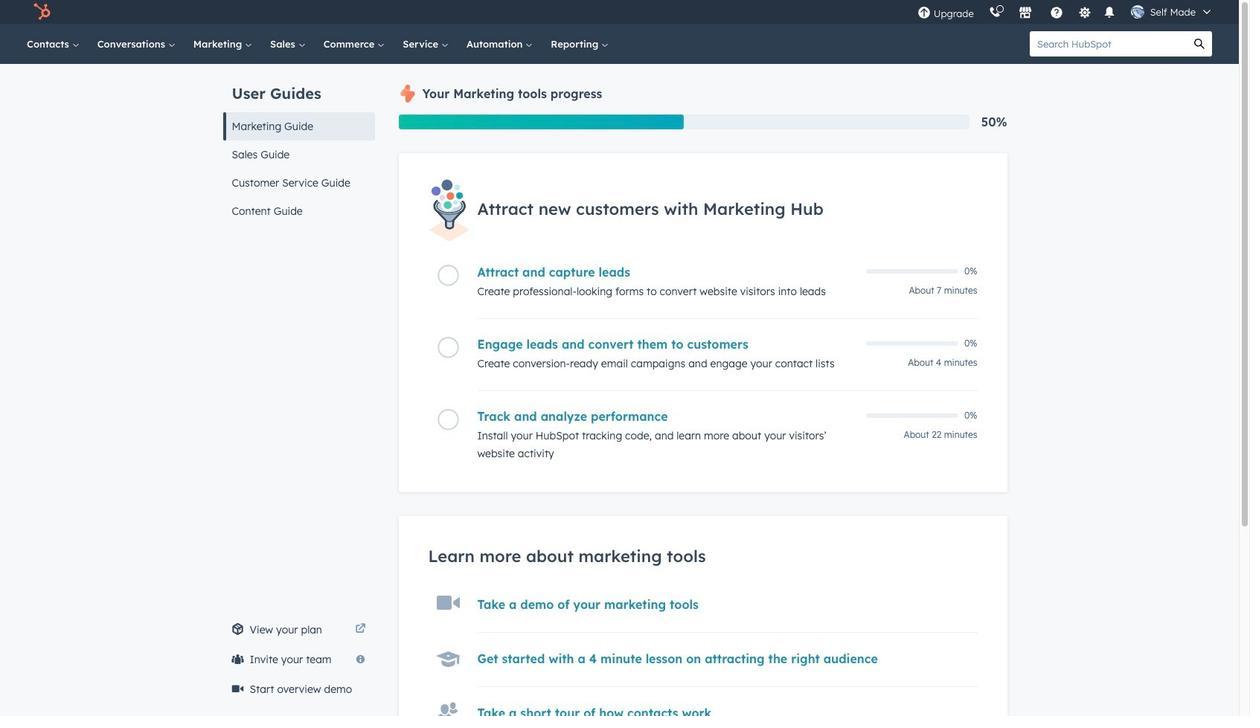 Task type: locate. For each thing, give the bounding box(es) containing it.
link opens in a new window image
[[355, 622, 366, 640]]

ruby anderson image
[[1131, 5, 1145, 19]]

progress bar
[[399, 115, 684, 130]]

Search HubSpot search field
[[1030, 31, 1187, 57]]

link opens in a new window image
[[355, 625, 366, 636]]

menu
[[910, 0, 1222, 24]]

marketplaces image
[[1019, 7, 1032, 20]]



Task type: vqa. For each thing, say whether or not it's contained in the screenshot.
Hide associated with Hide completed sections
no



Task type: describe. For each thing, give the bounding box(es) containing it.
user guides element
[[223, 64, 375, 226]]



